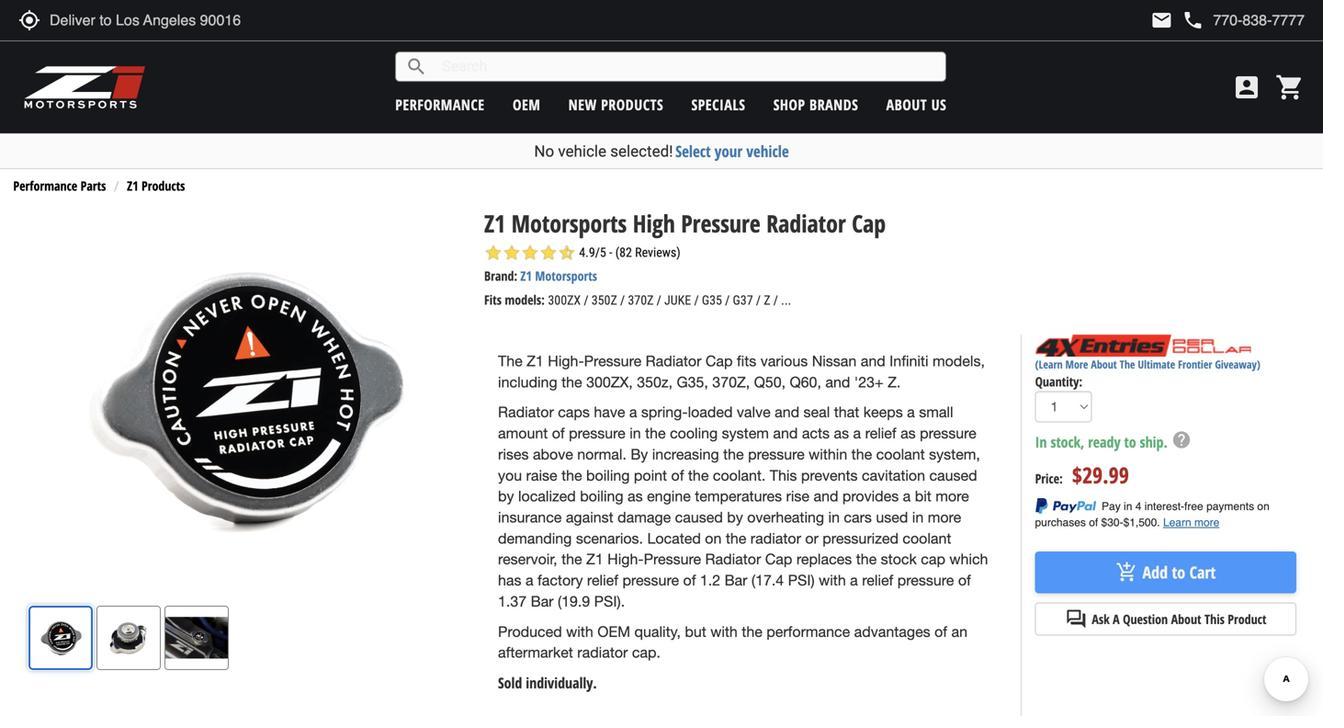 Task type: locate. For each thing, give the bounding box(es) containing it.
oem up no
[[513, 95, 541, 114]]

radiator left cap. on the bottom of the page
[[577, 644, 628, 661]]

1 horizontal spatial high-
[[608, 551, 644, 568]]

as down that
[[834, 425, 849, 442]]

cap inside z1 motorsports high pressure radiator cap star star star star star_half 4.9/5 - (82 reviews) brand: z1 motorsports fits models: 300zx / 350z / 370z / juke / g35 / g37 / z / ...
[[852, 207, 886, 239]]

about
[[887, 95, 928, 114], [1091, 356, 1117, 372], [1172, 610, 1202, 628]]

in up by
[[630, 425, 641, 442]]

the up caps
[[562, 374, 582, 391]]

1 horizontal spatial about
[[1091, 356, 1117, 372]]

psi)
[[788, 572, 815, 589]]

z1 down scenarios.
[[586, 551, 604, 568]]

z1 up including
[[527, 353, 544, 370]]

pressure inside the z1 high-pressure radiator cap fits various nissan and infiniti models, including the 300zx, 350z, g35, 370z, q50, q60, and '23+ z.
[[584, 353, 642, 370]]

phone link
[[1182, 9, 1305, 31]]

the left ultimate
[[1120, 356, 1136, 372]]

2 horizontal spatial as
[[901, 425, 916, 442]]

motorsports down star_half
[[535, 267, 597, 284]]

brand:
[[484, 267, 518, 284]]

0 horizontal spatial this
[[770, 467, 797, 484]]

1 horizontal spatial cap
[[765, 551, 793, 568]]

caused up on
[[675, 509, 723, 526]]

relief down "stock"
[[862, 572, 894, 589]]

cap
[[921, 551, 946, 568]]

2 vertical spatial about
[[1172, 610, 1202, 628]]

/ left g35 on the top right of page
[[694, 293, 699, 308]]

brands
[[810, 95, 859, 114]]

vehicle right your
[[747, 141, 789, 162]]

price: $29.99
[[1036, 460, 1130, 490]]

1 vertical spatial coolant
[[903, 530, 952, 547]]

of down increasing
[[671, 467, 684, 484]]

as
[[834, 425, 849, 442], [901, 425, 916, 442], [628, 488, 643, 505]]

0 horizontal spatial high-
[[548, 353, 584, 370]]

0 vertical spatial performance
[[395, 95, 485, 114]]

high- inside the z1 high-pressure radiator cap fits various nissan and infiniti models, including the 300zx, 350z, g35, 370z, q50, q60, and '23+ z.
[[548, 353, 584, 370]]

the right within on the right
[[852, 446, 873, 463]]

/ left g37
[[725, 293, 730, 308]]

coolant up cap
[[903, 530, 952, 547]]

above
[[533, 446, 573, 463]]

performance down psi)
[[767, 623, 850, 640]]

boiling
[[586, 467, 630, 484], [580, 488, 624, 505]]

radiator up 350z, at bottom
[[646, 353, 702, 370]]

radiator up amount
[[498, 404, 554, 421]]

rise
[[786, 488, 810, 505]]

with inside located on the radiator or pressurized coolant reservoir, the z1 high-pressure radiator cap replaces the stock cap which has a factory relief pressure of 1.2 bar (17.4 psi) with a relief pressure of 1.37 bar (19.9 psi).
[[819, 572, 846, 589]]

pressure inside z1 motorsports high pressure radiator cap star star star star star_half 4.9/5 - (82 reviews) brand: z1 motorsports fits models: 300zx / 350z / 370z / juke / g35 / g37 / z / ...
[[681, 207, 761, 239]]

by down temperatures
[[727, 509, 743, 526]]

produced
[[498, 623, 562, 640]]

0 horizontal spatial caused
[[675, 509, 723, 526]]

new products link
[[569, 95, 664, 114]]

2 horizontal spatial about
[[1172, 610, 1202, 628]]

2 horizontal spatial with
[[819, 572, 846, 589]]

the down the (17.4
[[742, 623, 763, 640]]

more right bit
[[936, 488, 969, 505]]

the inside the z1 high-pressure radiator cap fits various nissan and infiniti models, including the 300zx, 350z, g35, 370z, q50, q60, and '23+ z.
[[498, 353, 523, 370]]

pressure
[[569, 425, 626, 442], [920, 425, 977, 442], [748, 446, 805, 463], [623, 572, 679, 589], [898, 572, 954, 589]]

about right question
[[1172, 610, 1202, 628]]

caused down the system,
[[930, 467, 978, 484]]

/ right z
[[774, 293, 779, 308]]

a
[[630, 404, 637, 421], [907, 404, 915, 421], [853, 425, 861, 442], [903, 488, 911, 505], [526, 572, 534, 589], [850, 572, 858, 589]]

located
[[648, 530, 701, 547]]

select
[[676, 141, 711, 162]]

and up the '23+
[[861, 353, 886, 370]]

0 vertical spatial cap
[[852, 207, 886, 239]]

high
[[633, 207, 675, 239]]

1 horizontal spatial oem
[[598, 623, 631, 640]]

motorsports up star_half
[[512, 207, 627, 239]]

this inside question_answer ask a question about this product
[[1205, 610, 1225, 628]]

0 horizontal spatial as
[[628, 488, 643, 505]]

a down replaces
[[850, 572, 858, 589]]

/ right "370z"
[[657, 293, 662, 308]]

engine
[[647, 488, 691, 505]]

5 / from the left
[[725, 293, 730, 308]]

and
[[861, 353, 886, 370], [826, 374, 851, 391], [775, 404, 800, 421], [773, 425, 798, 442], [814, 488, 839, 505]]

a right the has
[[526, 572, 534, 589]]

(17.4
[[752, 572, 784, 589]]

bar right 1.2
[[725, 572, 748, 589]]

mail
[[1151, 9, 1173, 31]]

of up "above"
[[552, 425, 565, 442]]

4.9/5 -
[[579, 245, 613, 260]]

of inside produced with oem quality, but with the performance advantages of an aftermarket radiator cap.
[[935, 623, 948, 640]]

300zx
[[548, 293, 581, 308]]

oem down psi).
[[598, 623, 631, 640]]

0 vertical spatial by
[[498, 488, 514, 505]]

as down the keeps
[[901, 425, 916, 442]]

bar
[[725, 572, 748, 589], [531, 593, 554, 610]]

2 vertical spatial pressure
[[644, 551, 701, 568]]

1 vertical spatial performance
[[767, 623, 850, 640]]

the right on
[[726, 530, 747, 547]]

0 horizontal spatial vehicle
[[558, 142, 607, 160]]

about left us
[[887, 95, 928, 114]]

by down you
[[498, 488, 514, 505]]

0 horizontal spatial cap
[[706, 353, 733, 370]]

radiator inside produced with oem quality, but with the performance advantages of an aftermarket radiator cap.
[[577, 644, 628, 661]]

0 horizontal spatial about
[[887, 95, 928, 114]]

0 horizontal spatial performance
[[395, 95, 485, 114]]

/ left 350z on the top left of page
[[584, 293, 589, 308]]

this left product
[[1205, 610, 1225, 628]]

a left bit
[[903, 488, 911, 505]]

relief down the keeps
[[865, 425, 897, 442]]

to left ship.
[[1125, 432, 1137, 452]]

in left cars
[[829, 509, 840, 526]]

advantages
[[855, 623, 931, 640]]

radiator caps have a spring-loaded valve and seal that keeps a small amount of pressure in the cooling system and acts as a relief as pressure rises above normal. by increasing the pressure within the coolant system, you raise the boiling point of the coolant. this prevents cavitation caused by localized boiling as engine temperatures rise and provides a bit more insurance against damage caused by overheating in cars used in more demanding scenarios.
[[498, 404, 981, 547]]

radiator down on
[[706, 551, 761, 568]]

the up factory
[[562, 551, 582, 568]]

z1 motorsports high pressure radiator cap star star star star star_half 4.9/5 - (82 reviews) brand: z1 motorsports fits models: 300zx / 350z / 370z / juke / g35 / g37 / z / ...
[[484, 207, 886, 308]]

1.2
[[700, 572, 721, 589]]

1 vertical spatial more
[[928, 509, 962, 526]]

and down nissan
[[826, 374, 851, 391]]

the up including
[[498, 353, 523, 370]]

with down replaces
[[819, 572, 846, 589]]

2 vertical spatial cap
[[765, 551, 793, 568]]

1 / from the left
[[584, 293, 589, 308]]

1 horizontal spatial the
[[1120, 356, 1136, 372]]

1 vertical spatial radiator
[[577, 644, 628, 661]]

as up damage
[[628, 488, 643, 505]]

prevents
[[801, 467, 858, 484]]

0 horizontal spatial radiator
[[577, 644, 628, 661]]

performance down search
[[395, 95, 485, 114]]

shop brands link
[[774, 95, 859, 114]]

performance link
[[395, 95, 485, 114]]

0 vertical spatial to
[[1125, 432, 1137, 452]]

1 vertical spatial pressure
[[584, 353, 642, 370]]

radiator down overheating
[[751, 530, 801, 547]]

ultimate
[[1138, 356, 1176, 372]]

a left small
[[907, 404, 915, 421]]

0 horizontal spatial oem
[[513, 95, 541, 114]]

0 horizontal spatial the
[[498, 353, 523, 370]]

provides
[[843, 488, 899, 505]]

of down which
[[959, 572, 971, 589]]

more
[[936, 488, 969, 505], [928, 509, 962, 526]]

z1 inside the z1 high-pressure radiator cap fits various nissan and infiniti models, including the 300zx, 350z, g35, 370z, q50, q60, and '23+ z.
[[527, 353, 544, 370]]

1 horizontal spatial in
[[829, 509, 840, 526]]

performance
[[13, 177, 77, 194]]

0 vertical spatial high-
[[548, 353, 584, 370]]

rises
[[498, 446, 529, 463]]

1 horizontal spatial caused
[[930, 467, 978, 484]]

7 / from the left
[[774, 293, 779, 308]]

/ left z
[[756, 293, 761, 308]]

and left acts
[[773, 425, 798, 442]]

question_answer ask a question about this product
[[1066, 608, 1267, 630]]

but
[[685, 623, 707, 640]]

0 horizontal spatial in
[[630, 425, 641, 442]]

with right but
[[711, 623, 738, 640]]

1 horizontal spatial to
[[1172, 561, 1186, 584]]

vehicle
[[747, 141, 789, 162], [558, 142, 607, 160]]

1 vertical spatial oem
[[598, 623, 631, 640]]

pressure right high
[[681, 207, 761, 239]]

that
[[834, 404, 860, 421]]

the down pressurized
[[856, 551, 877, 568]]

1 vertical spatial this
[[1205, 610, 1225, 628]]

0 horizontal spatial by
[[498, 488, 514, 505]]

ask
[[1092, 610, 1110, 628]]

coolant up the cavitation on the bottom of page
[[877, 446, 925, 463]]

in down bit
[[913, 509, 924, 526]]

radiator inside located on the radiator or pressurized coolant reservoir, the z1 high-pressure radiator cap replaces the stock cap which has a factory relief pressure of 1.2 bar (17.4 psi) with a relief pressure of 1.37 bar (19.9 psi).
[[706, 551, 761, 568]]

370z,
[[713, 374, 750, 391]]

pressure down 'located'
[[644, 551, 701, 568]]

this up rise
[[770, 467, 797, 484]]

and down 'prevents'
[[814, 488, 839, 505]]

new
[[569, 95, 597, 114]]

sold individually.
[[498, 673, 597, 693]]

the
[[562, 374, 582, 391], [645, 425, 666, 442], [723, 446, 744, 463], [852, 446, 873, 463], [562, 467, 582, 484], [688, 467, 709, 484], [726, 530, 747, 547], [562, 551, 582, 568], [856, 551, 877, 568], [742, 623, 763, 640]]

product
[[1228, 610, 1267, 628]]

high- up including
[[548, 353, 584, 370]]

0 vertical spatial pressure
[[681, 207, 761, 239]]

0 vertical spatial oem
[[513, 95, 541, 114]]

various
[[761, 353, 808, 370]]

the inside produced with oem quality, but with the performance advantages of an aftermarket radiator cap.
[[742, 623, 763, 640]]

1 horizontal spatial performance
[[767, 623, 850, 640]]

boiling down normal.
[[586, 467, 630, 484]]

of left an
[[935, 623, 948, 640]]

cap inside the z1 high-pressure radiator cap fits various nissan and infiniti models, including the 300zx, 350z, g35, 370z, q50, q60, and '23+ z.
[[706, 353, 733, 370]]

/ right 350z on the top left of page
[[620, 293, 625, 308]]

0 vertical spatial radiator
[[751, 530, 801, 547]]

high- inside located on the radiator or pressurized coolant reservoir, the z1 high-pressure radiator cap replaces the stock cap which has a factory relief pressure of 1.2 bar (17.4 psi) with a relief pressure of 1.37 bar (19.9 psi).
[[608, 551, 644, 568]]

of left 1.2
[[683, 572, 696, 589]]

have
[[594, 404, 625, 421]]

performance parts link
[[13, 177, 106, 194]]

0 vertical spatial caused
[[930, 467, 978, 484]]

z1 products link
[[127, 177, 185, 194]]

boiling up against
[[580, 488, 624, 505]]

vehicle inside 'no vehicle selected! select your vehicle'
[[558, 142, 607, 160]]

1 horizontal spatial as
[[834, 425, 849, 442]]

vehicle right no
[[558, 142, 607, 160]]

valve
[[737, 404, 771, 421]]

0 horizontal spatial to
[[1125, 432, 1137, 452]]

juke
[[665, 293, 691, 308]]

0 vertical spatial coolant
[[877, 446, 925, 463]]

account_box
[[1233, 73, 1262, 102]]

1 horizontal spatial this
[[1205, 610, 1225, 628]]

bit
[[915, 488, 932, 505]]

normal.
[[577, 446, 627, 463]]

radiator up ...
[[767, 207, 846, 239]]

the z1 high-pressure radiator cap fits various nissan and infiniti models, including the 300zx, 350z, g35, 370z, q50, q60, and '23+ z.
[[498, 353, 985, 391]]

q50,
[[754, 374, 786, 391]]

loaded
[[688, 404, 733, 421]]

products
[[142, 177, 185, 194]]

/
[[584, 293, 589, 308], [620, 293, 625, 308], [657, 293, 662, 308], [694, 293, 699, 308], [725, 293, 730, 308], [756, 293, 761, 308], [774, 293, 779, 308]]

high- down scenarios.
[[608, 551, 644, 568]]

...
[[781, 293, 792, 308]]

g35,
[[677, 374, 709, 391]]

1 vertical spatial motorsports
[[535, 267, 597, 284]]

by
[[631, 446, 648, 463]]

1 vertical spatial cap
[[706, 353, 733, 370]]

pressure up 300zx,
[[584, 353, 642, 370]]

bar down factory
[[531, 593, 554, 610]]

the up 'coolant.'
[[723, 446, 744, 463]]

within
[[809, 446, 848, 463]]

1 vertical spatial to
[[1172, 561, 1186, 584]]

price:
[[1036, 470, 1063, 487]]

to
[[1125, 432, 1137, 452], [1172, 561, 1186, 584]]

localized
[[518, 488, 576, 505]]

1 horizontal spatial radiator
[[751, 530, 801, 547]]

2 horizontal spatial cap
[[852, 207, 886, 239]]

shopping_cart link
[[1271, 73, 1305, 102]]

1 horizontal spatial by
[[727, 509, 743, 526]]

0 horizontal spatial bar
[[531, 593, 554, 610]]

1 star from the left
[[484, 243, 503, 262]]

z1 up models:
[[521, 267, 532, 284]]

to right add
[[1172, 561, 1186, 584]]

1 horizontal spatial bar
[[725, 572, 748, 589]]

1 vertical spatial caused
[[675, 509, 723, 526]]

1 vertical spatial high-
[[608, 551, 644, 568]]

a right have
[[630, 404, 637, 421]]

more down bit
[[928, 509, 962, 526]]

which
[[950, 551, 989, 568]]

0 vertical spatial this
[[770, 467, 797, 484]]

a down that
[[853, 425, 861, 442]]

point
[[634, 467, 667, 484]]

with down the (19.9 at left
[[566, 623, 594, 640]]

about right more
[[1091, 356, 1117, 372]]

cavitation
[[862, 467, 926, 484]]



Task type: vqa. For each thing, say whether or not it's contained in the screenshot.
the provides at bottom right
yes



Task type: describe. For each thing, give the bounding box(es) containing it.
radiator inside located on the radiator or pressurized coolant reservoir, the z1 high-pressure radiator cap replaces the stock cap which has a factory relief pressure of 1.2 bar (17.4 psi) with a relief pressure of 1.37 bar (19.9 psi).
[[751, 530, 801, 547]]

damage
[[618, 509, 671, 526]]

caps
[[558, 404, 590, 421]]

2 star from the left
[[503, 243, 521, 262]]

you
[[498, 467, 522, 484]]

3 star from the left
[[521, 243, 540, 262]]

1 vertical spatial bar
[[531, 593, 554, 610]]

parts
[[81, 177, 106, 194]]

question
[[1123, 610, 1168, 628]]

6 / from the left
[[756, 293, 761, 308]]

including
[[498, 374, 558, 391]]

pressure up the system,
[[920, 425, 977, 442]]

to inside in stock, ready to ship. help
[[1125, 432, 1137, 452]]

the down increasing
[[688, 467, 709, 484]]

cap inside located on the radiator or pressurized coolant reservoir, the z1 high-pressure radiator cap replaces the stock cap which has a factory relief pressure of 1.2 bar (17.4 psi) with a relief pressure of 1.37 bar (19.9 psi).
[[765, 551, 793, 568]]

350z,
[[637, 374, 673, 391]]

phone
[[1182, 9, 1204, 31]]

this inside radiator caps have a spring-loaded valve and seal that keeps a small amount of pressure in the cooling system and acts as a relief as pressure rises above normal. by increasing the pressure within the coolant system, you raise the boiling point of the coolant. this prevents cavitation caused by localized boiling as engine temperatures rise and provides a bit more insurance against damage caused by overheating in cars used in more demanding scenarios.
[[770, 467, 797, 484]]

add_shopping_cart
[[1116, 561, 1138, 583]]

0 vertical spatial bar
[[725, 572, 748, 589]]

selected!
[[611, 142, 673, 160]]

more
[[1066, 356, 1089, 372]]

0 vertical spatial motorsports
[[512, 207, 627, 239]]

shopping_cart
[[1276, 73, 1305, 102]]

0 vertical spatial about
[[887, 95, 928, 114]]

an
[[952, 623, 968, 640]]

about inside question_answer ask a question about this product
[[1172, 610, 1202, 628]]

nissan
[[812, 353, 857, 370]]

quantity:
[[1036, 373, 1083, 390]]

my_location
[[18, 9, 40, 31]]

1 vertical spatial about
[[1091, 356, 1117, 372]]

infiniti
[[890, 353, 929, 370]]

pressure down cap
[[898, 572, 954, 589]]

relief inside radiator caps have a spring-loaded valve and seal that keeps a small amount of pressure in the cooling system and acts as a relief as pressure rises above normal. by increasing the pressure within the coolant system, you raise the boiling point of the coolant. this prevents cavitation caused by localized boiling as engine temperatures rise and provides a bit more insurance against damage caused by overheating in cars used in more demanding scenarios.
[[865, 425, 897, 442]]

giveaway)
[[1216, 356, 1261, 372]]

q60,
[[790, 374, 822, 391]]

against
[[566, 509, 614, 526]]

stock,
[[1051, 432, 1085, 452]]

specials link
[[692, 95, 746, 114]]

1 vertical spatial boiling
[[580, 488, 624, 505]]

pressure for high-
[[584, 353, 642, 370]]

about us
[[887, 95, 947, 114]]

aftermarket
[[498, 644, 573, 661]]

300zx,
[[586, 374, 633, 391]]

temperatures
[[695, 488, 782, 505]]

reservoir,
[[498, 551, 558, 568]]

z
[[764, 293, 771, 308]]

the down "above"
[[562, 467, 582, 484]]

Search search field
[[428, 52, 946, 81]]

used
[[876, 509, 908, 526]]

pressure down system
[[748, 446, 805, 463]]

coolant.
[[713, 467, 766, 484]]

4 star from the left
[[540, 243, 558, 262]]

cap.
[[632, 644, 661, 661]]

fits
[[737, 353, 757, 370]]

system,
[[929, 446, 981, 463]]

or
[[806, 530, 819, 547]]

4 / from the left
[[694, 293, 699, 308]]

0 vertical spatial more
[[936, 488, 969, 505]]

z1 motorsports link
[[521, 267, 597, 284]]

overheating
[[747, 509, 825, 526]]

no vehicle selected! select your vehicle
[[534, 141, 789, 162]]

the down spring- on the bottom
[[645, 425, 666, 442]]

'23+
[[855, 374, 884, 391]]

search
[[406, 56, 428, 78]]

account_box link
[[1228, 73, 1267, 102]]

performance inside produced with oem quality, but with the performance advantages of an aftermarket radiator cap.
[[767, 623, 850, 640]]

0 horizontal spatial with
[[566, 623, 594, 640]]

sold
[[498, 673, 522, 693]]

your
[[715, 141, 743, 162]]

small
[[919, 404, 954, 421]]

and left seal
[[775, 404, 800, 421]]

fits
[[484, 291, 502, 308]]

(19.9
[[558, 593, 590, 610]]

1 horizontal spatial with
[[711, 623, 738, 640]]

350z
[[592, 293, 617, 308]]

seal
[[804, 404, 830, 421]]

coolant inside radiator caps have a spring-loaded valve and seal that keeps a small amount of pressure in the cooling system and acts as a relief as pressure rises above normal. by increasing the pressure within the coolant system, you raise the boiling point of the coolant. this prevents cavitation caused by localized boiling as engine temperatures rise and provides a bit more insurance against damage caused by overheating in cars used in more demanding scenarios.
[[877, 446, 925, 463]]

acts
[[802, 425, 830, 442]]

radiator inside radiator caps have a spring-loaded valve and seal that keeps a small amount of pressure in the cooling system and acts as a relief as pressure rises above normal. by increasing the pressure within the coolant system, you raise the boiling point of the coolant. this prevents cavitation caused by localized boiling as engine temperatures rise and provides a bit more insurance against damage caused by overheating in cars used in more demanding scenarios.
[[498, 404, 554, 421]]

question_answer
[[1066, 608, 1088, 630]]

coolant inside located on the radiator or pressurized coolant reservoir, the z1 high-pressure radiator cap replaces the stock cap which has a factory relief pressure of 1.2 bar (17.4 psi) with a relief pressure of 1.37 bar (19.9 psi).
[[903, 530, 952, 547]]

add_shopping_cart add to cart
[[1116, 561, 1216, 584]]

raise
[[526, 467, 558, 484]]

pressure for high
[[681, 207, 761, 239]]

quality,
[[635, 623, 681, 640]]

cap for high-
[[706, 353, 733, 370]]

370z
[[628, 293, 654, 308]]

add
[[1143, 561, 1168, 584]]

demanding
[[498, 530, 572, 547]]

z1 products
[[127, 177, 185, 194]]

located on the radiator or pressurized coolant reservoir, the z1 high-pressure radiator cap replaces the stock cap which has a factory relief pressure of 1.2 bar (17.4 psi) with a relief pressure of 1.37 bar (19.9 psi).
[[498, 530, 989, 610]]

mail link
[[1151, 9, 1173, 31]]

has
[[498, 572, 522, 589]]

relief up psi).
[[587, 572, 619, 589]]

radiator inside z1 motorsports high pressure radiator cap star star star star star_half 4.9/5 - (82 reviews) brand: z1 motorsports fits models: 300zx / 350z / 370z / juke / g35 / g37 / z / ...
[[767, 207, 846, 239]]

scenarios.
[[576, 530, 643, 547]]

oem link
[[513, 95, 541, 114]]

star_half
[[558, 243, 576, 262]]

z1 inside located on the radiator or pressurized coolant reservoir, the z1 high-pressure radiator cap replaces the stock cap which has a factory relief pressure of 1.2 bar (17.4 psi) with a relief pressure of 1.37 bar (19.9 psi).
[[586, 551, 604, 568]]

cooling
[[670, 425, 718, 442]]

oem inside produced with oem quality, but with the performance advantages of an aftermarket radiator cap.
[[598, 623, 631, 640]]

z1 up brand:
[[484, 207, 506, 239]]

pressure inside located on the radiator or pressurized coolant reservoir, the z1 high-pressure radiator cap replaces the stock cap which has a factory relief pressure of 1.2 bar (17.4 psi) with a relief pressure of 1.37 bar (19.9 psi).
[[644, 551, 701, 568]]

the inside the z1 high-pressure radiator cap fits various nissan and infiniti models, including the 300zx, 350z, g35, 370z, q50, q60, and '23+ z.
[[562, 374, 582, 391]]

g35
[[702, 293, 722, 308]]

z1 motorsports logo image
[[23, 64, 147, 110]]

z1 left products
[[127, 177, 138, 194]]

products
[[601, 95, 664, 114]]

pressure up normal.
[[569, 425, 626, 442]]

g37
[[733, 293, 753, 308]]

2 horizontal spatial in
[[913, 509, 924, 526]]

1 horizontal spatial vehicle
[[747, 141, 789, 162]]

no
[[534, 142, 554, 160]]

cap for high
[[852, 207, 886, 239]]

(learn
[[1036, 356, 1063, 372]]

2 / from the left
[[620, 293, 625, 308]]

in stock, ready to ship. help
[[1036, 430, 1192, 452]]

shop brands
[[774, 95, 859, 114]]

radiator inside the z1 high-pressure radiator cap fits various nissan and infiniti models, including the 300zx, 350z, g35, 370z, q50, q60, and '23+ z.
[[646, 353, 702, 370]]

pressure up psi).
[[623, 572, 679, 589]]

cart
[[1190, 561, 1216, 584]]

0 vertical spatial boiling
[[586, 467, 630, 484]]

1 vertical spatial by
[[727, 509, 743, 526]]

insurance
[[498, 509, 562, 526]]

in
[[1036, 432, 1047, 452]]

new products
[[569, 95, 664, 114]]

3 / from the left
[[657, 293, 662, 308]]



